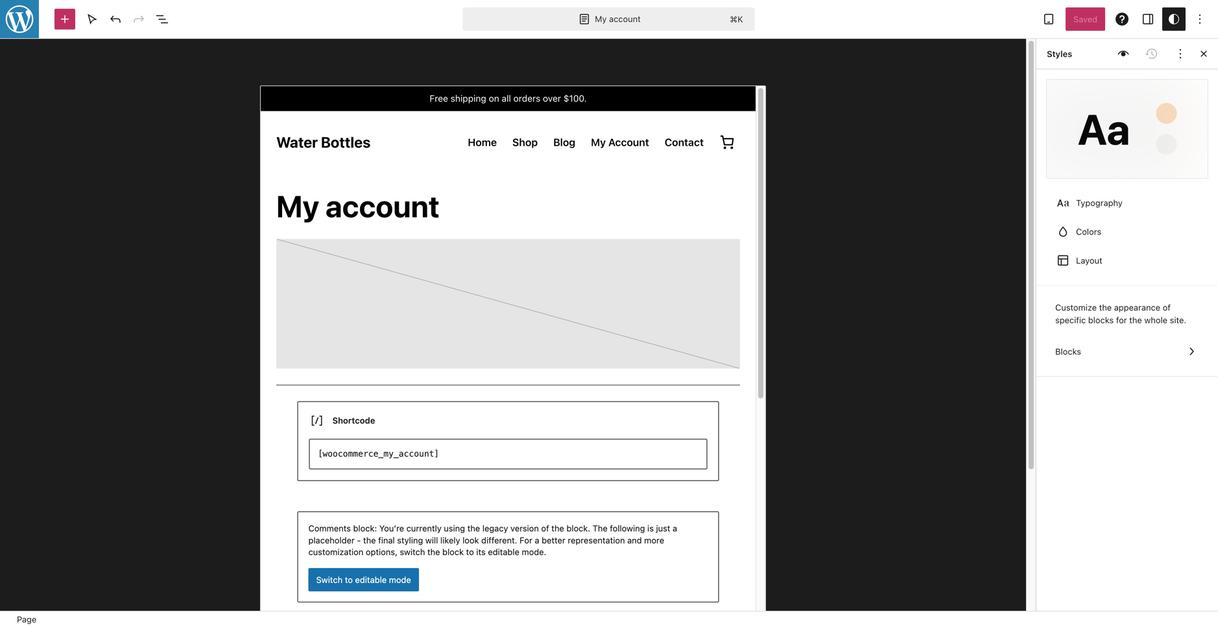Task type: describe. For each thing, give the bounding box(es) containing it.
toggle block inserter image
[[57, 11, 73, 27]]

styles image
[[1166, 11, 1182, 27]]

specific
[[1055, 316, 1086, 325]]

view image
[[1041, 11, 1057, 27]]

list containing typography
[[1047, 189, 1208, 275]]

with current color image for colors
[[1055, 224, 1071, 240]]

settings image
[[1140, 11, 1156, 27]]

my
[[595, 14, 607, 24]]

editor top bar region
[[0, 0, 1218, 39]]

options image
[[1192, 11, 1208, 27]]

of
[[1163, 303, 1171, 313]]

with current color image inside blocks button
[[1184, 344, 1199, 360]]

page
[[17, 615, 36, 625]]

my account
[[595, 14, 641, 24]]

0 vertical spatial the
[[1099, 303, 1112, 313]]

site.
[[1170, 316, 1187, 325]]

saved
[[1074, 14, 1098, 24]]

blocks
[[1055, 347, 1081, 357]]

saved button
[[1066, 7, 1105, 31]]

help image
[[1114, 11, 1130, 27]]

style book image
[[1116, 46, 1131, 62]]

blocks
[[1088, 316, 1114, 325]]

layout
[[1076, 256, 1102, 266]]



Task type: locate. For each thing, give the bounding box(es) containing it.
1 horizontal spatial the
[[1129, 316, 1142, 325]]

with current color image for layout
[[1055, 253, 1071, 269]]

customize the appearance of specific blocks for the whole site.
[[1055, 303, 1187, 325]]

with current color image left layout
[[1055, 253, 1071, 269]]

close styles image
[[1196, 46, 1212, 62]]

list view image
[[154, 11, 170, 27]]

blocks button
[[1047, 337, 1208, 366]]

with current color image inside colors button
[[1055, 224, 1071, 240]]

with current color image
[[1055, 195, 1071, 211], [1055, 224, 1071, 240], [1055, 253, 1071, 269], [1184, 344, 1199, 360]]

customize
[[1055, 303, 1097, 313]]

list
[[1047, 189, 1208, 275]]

typography
[[1076, 198, 1123, 208]]

colors
[[1076, 227, 1102, 237]]

the down appearance
[[1129, 316, 1142, 325]]

with current color image inside typography button
[[1055, 195, 1071, 211]]

the
[[1099, 303, 1112, 313], [1129, 316, 1142, 325]]

more image
[[1173, 46, 1188, 62]]

for
[[1116, 316, 1127, 325]]

layout button
[[1047, 246, 1208, 275]]

1 vertical spatial the
[[1129, 316, 1142, 325]]

tools image
[[84, 11, 100, 27]]

styles actions menu bar
[[1047, 42, 1192, 66]]

typography button
[[1047, 189, 1208, 218]]

account
[[609, 14, 641, 24]]

colors button
[[1047, 218, 1208, 246]]

styles
[[1047, 49, 1072, 59]]

redo image
[[131, 11, 147, 27]]

with current color image for typography
[[1055, 195, 1071, 211]]

undo image
[[108, 11, 123, 27]]

with current color image left colors
[[1055, 224, 1071, 240]]

⌘k
[[730, 14, 743, 24]]

with current color image inside layout button
[[1055, 253, 1071, 269]]

0 horizontal spatial the
[[1099, 303, 1112, 313]]

appearance
[[1114, 303, 1160, 313]]

with current color image down site.
[[1184, 344, 1199, 360]]

whole
[[1144, 316, 1168, 325]]

with current color image left typography
[[1055, 195, 1071, 211]]

the up blocks
[[1099, 303, 1112, 313]]

site icon image
[[0, 0, 40, 40]]

revisions image
[[1144, 46, 1160, 62]]



Task type: vqa. For each thing, say whether or not it's contained in the screenshot.
topmost THE "BOTTLES"
no



